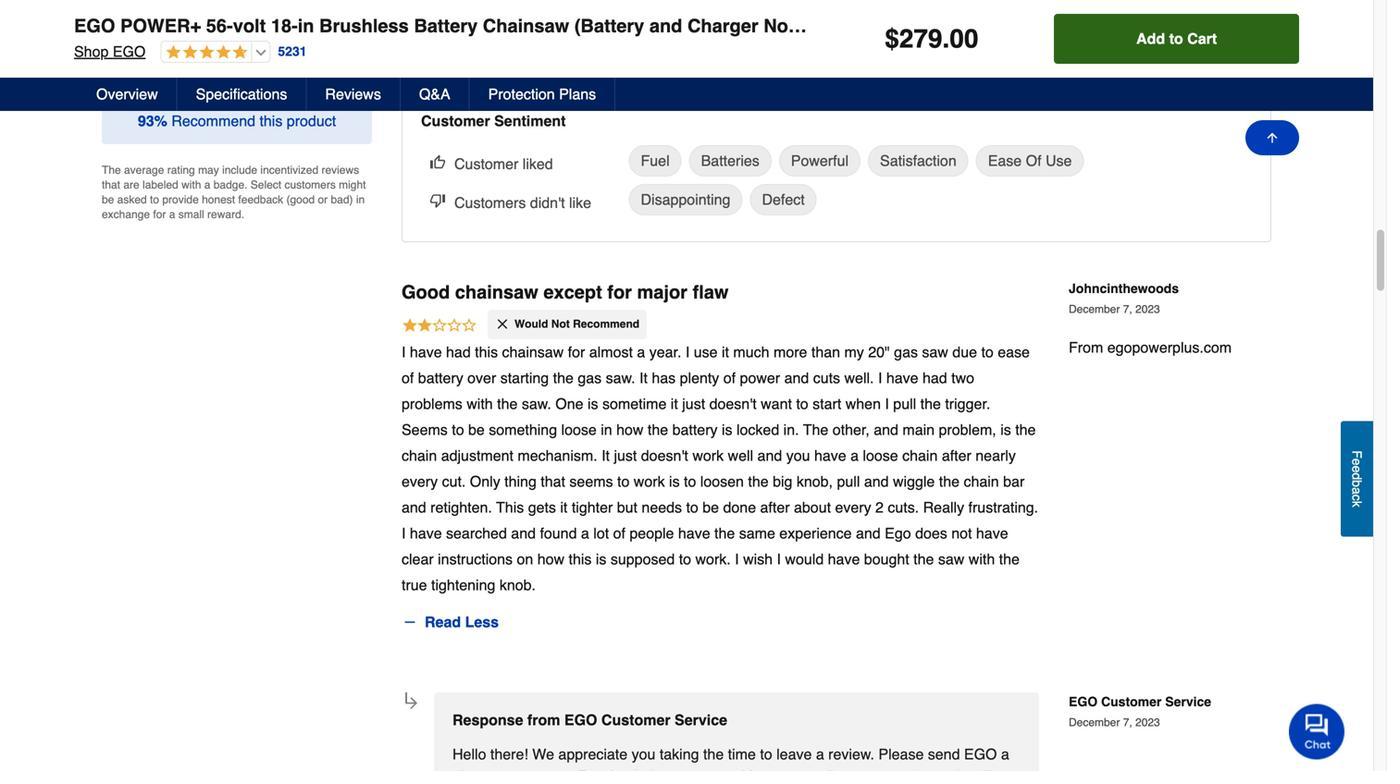 Task type: describe. For each thing, give the bounding box(es) containing it.
i right when
[[885, 396, 889, 413]]

read less
[[425, 614, 499, 631]]

same
[[739, 525, 775, 542]]

shop
[[74, 43, 109, 60]]

powerful button
[[779, 146, 861, 177]]

does
[[915, 525, 947, 542]]

from egopowerplus.com
[[1069, 339, 1232, 357]]

2 horizontal spatial be
[[703, 499, 719, 516]]

ego inside hello there! we appreciate you taking the time to leave a review. please send ego a direct message on facebook, instagram, or x at your earliest opportunity and we'l
[[964, 746, 997, 763]]

1 horizontal spatial just
[[682, 396, 705, 413]]

and down locked
[[758, 447, 782, 465]]

0 vertical spatial how
[[617, 421, 644, 439]]

be inside the average rating may include incentivized reviews that are labeled with a badge. select customers might be asked to provide honest feedback (good or bad) in exchange for a small reward.
[[102, 194, 114, 207]]

hello
[[453, 746, 486, 763]]

this for product
[[260, 113, 283, 130]]

or inside hello there! we appreciate you taking the time to leave a review. please send ego a direct message on facebook, instagram, or x at your earliest opportunity and we'l
[[725, 769, 738, 772]]

1 horizontal spatial chain
[[902, 447, 938, 465]]

f
[[1350, 451, 1365, 459]]

like
[[569, 195, 591, 212]]

trigger.
[[945, 396, 991, 413]]

i right year.
[[686, 344, 690, 361]]

wish
[[743, 551, 773, 568]]

almost
[[589, 344, 633, 361]]

ease inside ease of use button
[[988, 152, 1022, 170]]

to right "needs" at the left bottom of page
[[686, 499, 699, 516]]

except
[[544, 282, 602, 303]]

5231 for 5231
[[278, 44, 307, 59]]

56-
[[206, 15, 233, 37]]

on inside hello there! we appreciate you taking the time to leave a review. please send ego a direct message on facebook, instagram, or x at your earliest opportunity and we'l
[[557, 769, 574, 772]]

use inside ease of use button
[[1046, 152, 1072, 170]]

only
[[470, 473, 500, 490]]

hello there! we appreciate you taking the time to leave a review. please send ego a direct message on facebook, instagram, or x at your earliest opportunity and we'l
[[453, 746, 1010, 772]]

have up the knob,
[[814, 447, 846, 465]]

reviews
[[322, 164, 359, 177]]

1 vertical spatial battery
[[672, 421, 718, 439]]

with inside the average rating may include incentivized reviews that are labeled with a badge. select customers might be asked to provide honest feedback (good or bad) in exchange for a small reward.
[[181, 179, 201, 192]]

plenty
[[680, 370, 719, 387]]

the inside i have had this chainsaw for almost a year.  i use it much more than my 20" gas saw due to ease of battery over starting the gas saw.  it has plenty of power and cuts well.   i have had two problems with the saw.  one is sometime it just doesn't want to start when i pull the trigger. seems to be something loose in how the battery is locked in.  the other, and main problem, is the chain adjustment mechanism.  it just doesn't work well and you have a loose chain after nearly every cut.  only thing that seems to work is to loosen the big knob, pull and wiggle the chain bar and retighten.  this gets it tighter but needs to be done after about every 2 cuts.  really frustrating. i have searched and found a lot of people have the same experience and ego does not have clear instructions on how this is supposed to work.  i wish i would have bought the saw with the true tightening knob.
[[803, 421, 829, 439]]

the up really
[[939, 473, 960, 490]]

to up the adjustment at bottom left
[[452, 421, 464, 439]]

x
[[742, 769, 752, 772]]

2023 inside johncinthewoods december 7, 2023
[[1136, 303, 1160, 316]]

due
[[953, 344, 977, 361]]

i up clear
[[402, 525, 406, 542]]

0 horizontal spatial after
[[760, 499, 790, 516]]

and down more
[[784, 370, 809, 387]]

the down frustrating.
[[999, 551, 1020, 568]]

overview
[[96, 86, 158, 103]]

you inside hello there! we appreciate you taking the time to leave a review. please send ego a direct message on facebook, instagram, or x at your earliest opportunity and we'l
[[632, 746, 656, 763]]

1 horizontal spatial had
[[923, 370, 947, 387]]

have down 2 stars image at the left top
[[410, 344, 442, 361]]

the up one
[[553, 370, 574, 387]]

1 e from the top
[[1350, 459, 1365, 466]]

ease of use button
[[976, 146, 1084, 177]]

the left 'big'
[[748, 473, 769, 490]]

reviews button
[[307, 78, 401, 111]]

direct
[[453, 769, 489, 772]]

want
[[761, 396, 792, 413]]

would
[[785, 551, 824, 568]]

0 vertical spatial saw
[[922, 344, 949, 361]]

1 horizontal spatial with
[[467, 396, 493, 413]]

0 horizontal spatial it
[[560, 499, 568, 516]]

0 horizontal spatial it
[[602, 447, 610, 465]]

and left main at the bottom of the page
[[874, 421, 899, 439]]

0 vertical spatial chainsaw
[[455, 282, 538, 303]]

1 horizontal spatial saw.
[[606, 370, 635, 387]]

recommend for %
[[172, 113, 255, 130]]

0 vertical spatial it
[[640, 370, 648, 387]]

service inside ego customer service december 7, 2023
[[1165, 695, 1212, 710]]

more
[[774, 344, 807, 361]]

the up something
[[497, 396, 518, 413]]

1 horizontal spatial doesn't
[[709, 396, 757, 413]]

but
[[617, 499, 638, 516]]

have down frustrating.
[[976, 525, 1008, 542]]

i down 2 stars image at the left top
[[402, 344, 406, 361]]

chainsaw inside i have had this chainsaw for almost a year.  i use it much more than my 20" gas saw due to ease of battery over starting the gas saw.  it has plenty of power and cuts well.   i have had two problems with the saw.  one is sometime it just doesn't want to start when i pull the trigger. seems to be something loose in how the battery is locked in.  the other, and main problem, is the chain adjustment mechanism.  it just doesn't work well and you have a loose chain after nearly every cut.  only thing that seems to work is to loosen the big knob, pull and wiggle the chain bar and retighten.  this gets it tighter but needs to be done after about every 2 cuts.  really frustrating. i have searched and found a lot of people have the same experience and ego does not have clear instructions on how this is supposed to work.  i wish i would have bought the saw with the true tightening knob.
[[502, 344, 564, 361]]

searched
[[446, 525, 507, 542]]

arrow up image
[[1265, 130, 1280, 145]]

2 horizontal spatial chain
[[964, 473, 999, 490]]

2 horizontal spatial this
[[569, 551, 592, 568]]

review for 5231 customer review
[[512, 3, 563, 20]]

in inside i have had this chainsaw for almost a year.  i use it much more than my 20" gas saw due to ease of battery over starting the gas saw.  it has plenty of power and cuts well.   i have had two problems with the saw.  one is sometime it just doesn't want to start when i pull the trigger. seems to be something loose in how the battery is locked in.  the other, and main problem, is the chain adjustment mechanism.  it just doesn't work well and you have a loose chain after nearly every cut.  only thing that seems to work is to loosen the big knob, pull and wiggle the chain bar and retighten.  this gets it tighter but needs to be done after about every 2 cuts.  really frustrating. i have searched and found a lot of people have the same experience and ego does not have clear instructions on how this is supposed to work.  i wish i would have bought the saw with the true tightening knob.
[[601, 421, 612, 439]]

0 vertical spatial gas
[[894, 344, 918, 361]]

a down other, at the right bottom of page
[[851, 447, 859, 465]]

less
[[465, 614, 499, 631]]

is up "needs" at the left bottom of page
[[669, 473, 680, 490]]

0 vertical spatial battery
[[418, 370, 463, 387]]

add
[[1137, 30, 1165, 47]]

brushless
[[319, 15, 409, 37]]

than
[[812, 344, 840, 361]]

much
[[733, 344, 770, 361]]

the up 'work.'
[[715, 525, 735, 542]]

chainsaw
[[483, 15, 569, 37]]

.
[[943, 24, 950, 54]]

my
[[844, 344, 864, 361]]

is right one
[[588, 396, 598, 413]]

i right well.
[[878, 370, 882, 387]]

2023 inside ego customer service december 7, 2023
[[1136, 717, 1160, 730]]

the up main at the bottom of the page
[[921, 396, 941, 413]]

0 horizontal spatial saw.
[[522, 396, 551, 413]]

1 horizontal spatial not
[[764, 15, 795, 37]]

reviews
[[325, 86, 381, 103]]

a left 'lot'
[[581, 525, 589, 542]]

0 vertical spatial loose
[[561, 421, 597, 439]]

a left year.
[[637, 344, 645, 361]]

would
[[515, 318, 548, 331]]

1 horizontal spatial work
[[693, 447, 724, 465]]

tighter
[[572, 499, 613, 516]]

locked
[[737, 421, 779, 439]]

has
[[652, 370, 676, 387]]

tightening
[[431, 577, 496, 594]]

this for chainsaw
[[475, 344, 498, 361]]

customers
[[454, 195, 526, 212]]

ease inside i have had this chainsaw for almost a year.  i use it much more than my 20" gas saw due to ease of battery over starting the gas saw.  it has plenty of power and cuts well.   i have had two problems with the saw.  one is sometime it just doesn't want to start when i pull the trigger. seems to be something loose in how the battery is locked in.  the other, and main problem, is the chain adjustment mechanism.  it just doesn't work well and you have a loose chain after nearly every cut.  only thing that seems to work is to loosen the big knob, pull and wiggle the chain bar and retighten.  this gets it tighter but needs to be done after about every 2 cuts.  really frustrating. i have searched and found a lot of people have the same experience and ego does not have clear instructions on how this is supposed to work.  i wish i would have bought the saw with the true tightening knob.
[[998, 344, 1030, 361]]

reward.
[[207, 208, 244, 221]]

7, inside johncinthewoods december 7, 2023
[[1123, 303, 1133, 316]]

1 vertical spatial service
[[675, 712, 727, 729]]

93 % recommend this product
[[138, 113, 336, 130]]

send
[[928, 746, 960, 763]]

supposed
[[611, 551, 675, 568]]

write a review
[[185, 35, 289, 52]]

facebook,
[[578, 769, 647, 772]]

instagram,
[[651, 769, 721, 772]]

recommend for not
[[573, 318, 640, 331]]

customer sentiment
[[421, 113, 566, 130]]

specifications
[[196, 86, 287, 103]]

frustrating.
[[969, 499, 1039, 516]]

specifications button
[[177, 78, 307, 111]]

2 vertical spatial with
[[969, 551, 995, 568]]

december inside ego customer service december 7, 2023
[[1069, 717, 1120, 730]]

i have had this chainsaw for almost a year.  i use it much more than my 20" gas saw due to ease of battery over starting the gas saw.  it has plenty of power and cuts well.   i have had two problems with the saw.  one is sometime it just doesn't want to start when i pull the trigger. seems to be something loose in how the battery is locked in.  the other, and main problem, is the chain adjustment mechanism.  it just doesn't work well and you have a loose chain after nearly every cut.  only thing that seems to work is to loosen the big knob, pull and wiggle the chain bar and retighten.  this gets it tighter but needs to be done after about every 2 cuts.  really frustrating. i have searched and found a lot of people have the same experience and ego does not have clear instructions on how this is supposed to work.  i wish i would have bought the saw with the true tightening knob.
[[402, 344, 1039, 594]]

december inside johncinthewoods december 7, 2023
[[1069, 303, 1120, 316]]

appreciate
[[558, 746, 628, 763]]

start
[[813, 396, 842, 413]]

to left 'work.'
[[679, 551, 691, 568]]

retighten.
[[430, 499, 492, 516]]

and down 2
[[856, 525, 881, 542]]

people
[[630, 525, 674, 542]]

to left start
[[796, 396, 809, 413]]

didn't
[[530, 195, 565, 212]]

major
[[637, 282, 688, 303]]

big
[[773, 473, 793, 490]]

mechanism.
[[518, 447, 598, 465]]

0 vertical spatial every
[[402, 473, 438, 490]]

add to cart
[[1137, 30, 1217, 47]]

and down this
[[511, 525, 536, 542]]

a down may
[[204, 179, 210, 192]]

0 vertical spatial it
[[722, 344, 729, 361]]

is up nearly at the bottom right of the page
[[1001, 421, 1011, 439]]

read less button
[[402, 608, 500, 638]]

egopowerplus.com
[[1108, 339, 1232, 357]]

shop ego
[[74, 43, 146, 60]]

the inside hello there! we appreciate you taking the time to leave a review. please send ego a direct message on facebook, instagram, or x at your earliest opportunity and we'l
[[703, 746, 724, 763]]

0 horizontal spatial pull
[[837, 473, 860, 490]]

two
[[952, 370, 975, 387]]

have down 20"
[[886, 370, 919, 387]]

ease of use
[[988, 152, 1072, 170]]

at
[[756, 769, 769, 772]]

0 horizontal spatial how
[[537, 551, 565, 568]]

1 horizontal spatial it
[[671, 396, 678, 413]]

1 horizontal spatial every
[[835, 499, 871, 516]]

thing
[[505, 473, 537, 490]]

a up earliest on the bottom right
[[816, 746, 824, 763]]

thumb down image
[[430, 194, 445, 208]]

found
[[540, 525, 577, 542]]

write
[[185, 35, 222, 52]]

year.
[[649, 344, 682, 361]]



Task type: vqa. For each thing, say whether or not it's contained in the screenshot.
left lights
no



Task type: locate. For each thing, give the bounding box(es) containing it.
every left 2
[[835, 499, 871, 516]]

2 horizontal spatial with
[[969, 551, 995, 568]]

just up but
[[614, 447, 637, 465]]

of inside button
[[1026, 152, 1042, 170]]

every
[[402, 473, 438, 490], [835, 499, 871, 516]]

1 horizontal spatial or
[[725, 769, 738, 772]]

0 horizontal spatial every
[[402, 473, 438, 490]]

chain down seems
[[402, 447, 437, 465]]

1 vertical spatial recommend
[[573, 318, 640, 331]]

and up 2
[[864, 473, 889, 490]]

loose down one
[[561, 421, 597, 439]]

0 horizontal spatial the
[[102, 164, 121, 177]]

0 vertical spatial work
[[693, 447, 724, 465]]

for down would not recommend
[[568, 344, 585, 361]]

0 vertical spatial had
[[446, 344, 471, 361]]

product
[[287, 113, 336, 130]]

it left has
[[640, 370, 648, 387]]

to left loosen
[[684, 473, 696, 490]]

1 horizontal spatial on
[[557, 769, 574, 772]]

0 horizontal spatial or
[[318, 194, 328, 207]]

seems
[[402, 421, 448, 439]]

0 vertical spatial 7,
[[1123, 303, 1133, 316]]

and down send
[[935, 769, 960, 772]]

how
[[617, 421, 644, 439], [537, 551, 565, 568]]

in.
[[784, 421, 799, 439]]

1 horizontal spatial in
[[356, 194, 365, 207]]

have up 'work.'
[[678, 525, 710, 542]]

review for write a review
[[238, 35, 289, 52]]

a inside button
[[226, 35, 234, 52]]

you up facebook,
[[632, 746, 656, 763]]

had
[[446, 344, 471, 361], [923, 370, 947, 387]]

1 vertical spatial that
[[541, 473, 565, 490]]

customer inside ego customer service december 7, 2023
[[1101, 695, 1162, 710]]

earliest
[[806, 769, 853, 772]]

1 vertical spatial pull
[[837, 473, 860, 490]]

use inside i have had this chainsaw for almost a year.  i use it much more than my 20" gas saw due to ease of battery over starting the gas saw.  it has plenty of power and cuts well.   i have had two problems with the saw.  one is sometime it just doesn't want to start when i pull the trigger. seems to be something loose in how the battery is locked in.  the other, and main problem, is the chain adjustment mechanism.  it just doesn't work well and you have a loose chain after nearly every cut.  only thing that seems to work is to loosen the big knob, pull and wiggle the chain bar and retighten.  this gets it tighter but needs to be done after about every 2 cuts.  really frustrating. i have searched and found a lot of people have the same experience and ego does not have clear instructions on how this is supposed to work.  i wish i would have bought the saw with the true tightening knob.
[[694, 344, 718, 361]]

message
[[493, 769, 553, 772]]

0 horizontal spatial gas
[[578, 370, 602, 387]]

that left "are"
[[102, 179, 120, 192]]

saw. down almost
[[606, 370, 635, 387]]

chat invite button image
[[1289, 704, 1346, 760]]

for
[[153, 208, 166, 221], [607, 282, 632, 303], [568, 344, 585, 361]]

0 horizontal spatial this
[[260, 113, 283, 130]]

1 vertical spatial for
[[607, 282, 632, 303]]

review
[[512, 3, 563, 20], [238, 35, 289, 52]]

ego
[[74, 15, 115, 37], [113, 43, 146, 60], [1069, 695, 1098, 710], [564, 712, 597, 729], [964, 746, 997, 763]]

and right the (battery
[[650, 15, 682, 37]]

that down mechanism. at bottom left
[[541, 473, 565, 490]]

2 vertical spatial it
[[560, 499, 568, 516]]

lot
[[593, 525, 609, 542]]

volt
[[233, 15, 266, 37]]

provide
[[162, 194, 199, 207]]

to down labeled
[[150, 194, 159, 207]]

the up nearly at the bottom right of the page
[[1015, 421, 1036, 439]]

it
[[722, 344, 729, 361], [671, 396, 678, 413], [560, 499, 568, 516]]

it left much
[[722, 344, 729, 361]]

recommend
[[172, 113, 255, 130], [573, 318, 640, 331]]

1 vertical spatial december
[[1069, 717, 1120, 730]]

not right charger
[[764, 15, 795, 37]]

that inside i have had this chainsaw for almost a year.  i use it much more than my 20" gas saw due to ease of battery over starting the gas saw.  it has plenty of power and cuts well.   i have had two problems with the saw.  one is sometime it just doesn't want to start when i pull the trigger. seems to be something loose in how the battery is locked in.  the other, and main problem, is the chain adjustment mechanism.  it just doesn't work well and you have a loose chain after nearly every cut.  only thing that seems to work is to loosen the big knob, pull and wiggle the chain bar and retighten.  this gets it tighter but needs to be done after about every 2 cuts.  really frustrating. i have searched and found a lot of people have the same experience and ego does not have clear instructions on how this is supposed to work.  i wish i would have bought the saw with the true tightening knob.
[[541, 473, 565, 490]]

1 vertical spatial saw.
[[522, 396, 551, 413]]

pull right the knob,
[[837, 473, 860, 490]]

main
[[903, 421, 935, 439]]

seems
[[570, 473, 613, 490]]

read
[[425, 614, 461, 631]]

time
[[728, 746, 756, 763]]

1 vertical spatial on
[[557, 769, 574, 772]]

0 vertical spatial after
[[942, 447, 972, 465]]

1 vertical spatial in
[[356, 194, 365, 207]]

loose down other, at the right bottom of page
[[863, 447, 898, 465]]

on inside i have had this chainsaw for almost a year.  i use it much more than my 20" gas saw due to ease of battery over starting the gas saw.  it has plenty of power and cuts well.   i have had two problems with the saw.  one is sometime it just doesn't want to start when i pull the trigger. seems to be something loose in how the battery is locked in.  the other, and main problem, is the chain adjustment mechanism.  it just doesn't work well and you have a loose chain after nearly every cut.  only thing that seems to work is to loosen the big knob, pull and wiggle the chain bar and retighten.  this gets it tighter but needs to be done after about every 2 cuts.  really frustrating. i have searched and found a lot of people have the same experience and ego does not have clear instructions on how this is supposed to work.  i wish i would have bought the saw with the true tightening knob.
[[517, 551, 533, 568]]

in down might
[[356, 194, 365, 207]]

5231 for 5231 customer review
[[402, 3, 435, 20]]

2 stars image
[[402, 317, 478, 337]]

1 horizontal spatial the
[[803, 421, 829, 439]]

gas up one
[[578, 370, 602, 387]]

or left bad)
[[318, 194, 328, 207]]

for inside the average rating may include incentivized reviews that are labeled with a badge. select customers might be asked to provide honest feedback (good or bad) in exchange for a small reward.
[[153, 208, 166, 221]]

the down the does
[[914, 551, 934, 568]]

this down the "found"
[[569, 551, 592, 568]]

1 december from the top
[[1069, 303, 1120, 316]]

1 vertical spatial doesn't
[[641, 447, 688, 465]]

1 horizontal spatial for
[[568, 344, 585, 361]]

sentiment
[[494, 113, 566, 130]]

leave
[[777, 746, 812, 763]]

it down has
[[671, 396, 678, 413]]

1 horizontal spatial be
[[468, 421, 485, 439]]

1 horizontal spatial it
[[640, 370, 648, 387]]

thumb up image
[[430, 155, 445, 170]]

review right 56-
[[238, 35, 289, 52]]

after down problem,
[[942, 447, 972, 465]]

battery
[[418, 370, 463, 387], [672, 421, 718, 439]]

1 vertical spatial 7,
[[1123, 717, 1133, 730]]

0 horizontal spatial with
[[181, 179, 201, 192]]

you inside i have had this chainsaw for almost a year.  i use it much more than my 20" gas saw due to ease of battery over starting the gas saw.  it has plenty of power and cuts well.   i have had two problems with the saw.  one is sometime it just doesn't want to start when i pull the trigger. seems to be something loose in how the battery is locked in.  the other, and main problem, is the chain adjustment mechanism.  it just doesn't work well and you have a loose chain after nearly every cut.  only thing that seems to work is to loosen the big knob, pull and wiggle the chain bar and retighten.  this gets it tighter but needs to be done after about every 2 cuts.  really frustrating. i have searched and found a lot of people have the same experience and ego does not have clear instructions on how this is supposed to work.  i wish i would have bought the saw with the true tightening knob.
[[786, 447, 810, 465]]

december
[[1069, 303, 1120, 316], [1069, 717, 1120, 730]]

2 horizontal spatial it
[[722, 344, 729, 361]]

0 horizontal spatial on
[[517, 551, 533, 568]]

0 horizontal spatial be
[[102, 194, 114, 207]]

to right add
[[1169, 30, 1183, 47]]

the left the time on the right of the page
[[703, 746, 724, 763]]

0 vertical spatial 2023
[[1136, 303, 1160, 316]]

2
[[876, 499, 884, 516]]

0 horizontal spatial recommend
[[172, 113, 255, 130]]

batteries button
[[689, 146, 772, 177]]

gas
[[894, 344, 918, 361], [578, 370, 602, 387]]

after down 'big'
[[760, 499, 790, 516]]

chainsaw up "close" "image"
[[455, 282, 538, 303]]

0 horizontal spatial just
[[614, 447, 637, 465]]

on up knob.
[[517, 551, 533, 568]]

service
[[1165, 695, 1212, 710], [675, 712, 727, 729]]

be down loosen
[[703, 499, 719, 516]]

1 vertical spatial this
[[475, 344, 498, 361]]

one
[[556, 396, 584, 413]]

how down sometime
[[617, 421, 644, 439]]

bought
[[864, 551, 910, 568]]

is down 'lot'
[[596, 551, 607, 568]]

2 7, from the top
[[1123, 717, 1133, 730]]

saw down not
[[938, 551, 965, 568]]

had left two
[[923, 370, 947, 387]]

1 horizontal spatial you
[[786, 447, 810, 465]]

0 horizontal spatial in
[[298, 15, 314, 37]]

there!
[[490, 746, 528, 763]]

to up at
[[760, 746, 772, 763]]

2 december from the top
[[1069, 717, 1120, 730]]

0 vertical spatial that
[[102, 179, 120, 192]]

1 horizontal spatial that
[[541, 473, 565, 490]]

pull
[[893, 396, 916, 413], [837, 473, 860, 490]]

ease right due
[[998, 344, 1030, 361]]

close image
[[495, 317, 510, 332]]

it up 'seems'
[[602, 447, 610, 465]]

1 vertical spatial be
[[468, 421, 485, 439]]

with down the 'over'
[[467, 396, 493, 413]]

exchange
[[102, 208, 150, 221]]

add to cart button
[[1054, 14, 1299, 64]]

may
[[198, 164, 219, 177]]

battery down plenty
[[672, 421, 718, 439]]

1 horizontal spatial how
[[617, 421, 644, 439]]

rating
[[167, 164, 195, 177]]

(battery
[[574, 15, 644, 37]]

select
[[251, 179, 281, 192]]

loose
[[561, 421, 597, 439], [863, 447, 898, 465]]

saw.
[[606, 370, 635, 387], [522, 396, 551, 413]]

saw. down starting
[[522, 396, 551, 413]]

1 horizontal spatial review
[[512, 3, 563, 20]]

1 vertical spatial how
[[537, 551, 565, 568]]

0 horizontal spatial that
[[102, 179, 120, 192]]

1 vertical spatial 5231
[[278, 44, 307, 59]]

the left average
[[102, 164, 121, 177]]

1 horizontal spatial after
[[942, 447, 972, 465]]

e up b
[[1350, 466, 1365, 473]]

doesn't up "needs" at the left bottom of page
[[641, 447, 688, 465]]

2 horizontal spatial for
[[607, 282, 632, 303]]

0 vertical spatial in
[[298, 15, 314, 37]]

1 vertical spatial the
[[803, 421, 829, 439]]

charger
[[688, 15, 759, 37]]

0 vertical spatial service
[[1165, 695, 1212, 710]]

0 horizontal spatial chain
[[402, 447, 437, 465]]

pull up main at the bottom of the page
[[893, 396, 916, 413]]

powerful
[[791, 152, 849, 170]]

0 horizontal spatial doesn't
[[641, 447, 688, 465]]

0 vertical spatial for
[[153, 208, 166, 221]]

just down plenty
[[682, 396, 705, 413]]

response from ego customer service
[[453, 712, 727, 729]]

you down 'in.'
[[786, 447, 810, 465]]

ego
[[885, 525, 911, 542]]

from
[[1069, 339, 1104, 357]]

opportunity
[[858, 769, 931, 772]]

are
[[123, 179, 139, 192]]

is up 'well' at the right of the page
[[722, 421, 733, 439]]

labeled
[[143, 179, 178, 192]]

5231 down 18-
[[278, 44, 307, 59]]

would not recommend
[[515, 318, 640, 331]]

i left wish
[[735, 551, 739, 568]]

1 vertical spatial loose
[[863, 447, 898, 465]]

0 horizontal spatial battery
[[418, 370, 463, 387]]

the
[[102, 164, 121, 177], [803, 421, 829, 439]]

taking
[[660, 746, 699, 763]]

review.
[[828, 746, 875, 763]]

from
[[527, 712, 560, 729]]

a inside button
[[1350, 488, 1365, 495]]

chainsaw up starting
[[502, 344, 564, 361]]

2 vertical spatial this
[[569, 551, 592, 568]]

loosen
[[700, 473, 744, 490]]

to inside button
[[1169, 30, 1183, 47]]

k
[[1350, 501, 1365, 508]]

chain
[[402, 447, 437, 465], [902, 447, 938, 465], [964, 473, 999, 490]]

to right due
[[981, 344, 994, 361]]

1 vertical spatial saw
[[938, 551, 965, 568]]

how down the "found"
[[537, 551, 565, 568]]

for inside i have had this chainsaw for almost a year.  i use it much more than my 20" gas saw due to ease of battery over starting the gas saw.  it has plenty of power and cuts well.   i have had two problems with the saw.  one is sometime it just doesn't want to start when i pull the trigger. seems to be something loose in how the battery is locked in.  the other, and main problem, is the chain adjustment mechanism.  it just doesn't work well and you have a loose chain after nearly every cut.  only thing that seems to work is to loosen the big knob, pull and wiggle the chain bar and retighten.  this gets it tighter but needs to be done after about every 2 cuts.  really frustrating. i have searched and found a lot of people have the same experience and ego does not have clear instructions on how this is supposed to work.  i wish i would have bought the saw with the true tightening knob.
[[568, 344, 585, 361]]

had down 2 stars image at the left top
[[446, 344, 471, 361]]

have down the experience
[[828, 551, 860, 568]]

good chainsaw except for major flaw
[[402, 282, 729, 303]]

0 vertical spatial be
[[102, 194, 114, 207]]

0 horizontal spatial not
[[551, 318, 570, 331]]

be up the adjustment at bottom left
[[468, 421, 485, 439]]

1 horizontal spatial pull
[[893, 396, 916, 413]]

cart
[[1188, 30, 1217, 47]]

to inside hello there! we appreciate you taking the time to leave a review. please send ego a direct message on facebook, instagram, or x at your earliest opportunity and we'l
[[760, 746, 772, 763]]

2 e from the top
[[1350, 466, 1365, 473]]

to up but
[[617, 473, 630, 490]]

0 vertical spatial just
[[682, 396, 705, 413]]

0 vertical spatial recommend
[[172, 113, 255, 130]]

279
[[899, 24, 943, 54]]

7, inside ego customer service december 7, 2023
[[1123, 717, 1133, 730]]

1 vertical spatial it
[[671, 396, 678, 413]]

ego inside ego customer service december 7, 2023
[[1069, 695, 1098, 710]]

wiggle
[[893, 473, 935, 490]]

when
[[846, 396, 881, 413]]

fuel button
[[629, 146, 682, 177]]

saw
[[922, 344, 949, 361], [938, 551, 965, 568]]

to inside the average rating may include incentivized reviews that are labeled with a badge. select customers might be asked to provide honest feedback (good or bad) in exchange for a small reward.
[[150, 194, 159, 207]]

18-
[[271, 15, 298, 37]]

(good
[[286, 194, 315, 207]]

0 vertical spatial review
[[512, 3, 563, 20]]

you
[[786, 447, 810, 465], [632, 746, 656, 763]]

1 horizontal spatial recommend
[[573, 318, 640, 331]]

1 2023 from the top
[[1136, 303, 1160, 316]]

a down provide
[[169, 208, 175, 221]]

it right gets
[[560, 499, 568, 516]]

true
[[402, 577, 427, 594]]

e up the d
[[1350, 459, 1365, 466]]

the inside the average rating may include incentivized reviews that are labeled with a badge. select customers might be asked to provide honest feedback (good or bad) in exchange for a small reward.
[[102, 164, 121, 177]]

minus image
[[403, 615, 417, 630]]

small
[[178, 208, 204, 221]]

and left retighten.
[[402, 499, 426, 516]]

0 horizontal spatial service
[[675, 712, 727, 729]]

b
[[1350, 480, 1365, 488]]

this up the 'over'
[[475, 344, 498, 361]]

review inside button
[[238, 35, 289, 52]]

saw left due
[[922, 344, 949, 361]]

power
[[740, 370, 780, 387]]

0 vertical spatial use
[[1046, 152, 1072, 170]]

0 horizontal spatial review
[[238, 35, 289, 52]]

0 vertical spatial not
[[764, 15, 795, 37]]

protection
[[488, 86, 555, 103]]

1 vertical spatial not
[[551, 318, 570, 331]]

1 vertical spatial chainsaw
[[502, 344, 564, 361]]

bar
[[1003, 473, 1025, 490]]

or left x
[[725, 769, 738, 772]]

arrow right image
[[403, 695, 420, 713]]

have
[[410, 344, 442, 361], [886, 370, 919, 387], [814, 447, 846, 465], [410, 525, 442, 542], [678, 525, 710, 542], [976, 525, 1008, 542], [828, 551, 860, 568]]

1 vertical spatial use
[[694, 344, 718, 361]]

0 vertical spatial on
[[517, 551, 533, 568]]

that inside the average rating may include incentivized reviews that are labeled with a badge. select customers might be asked to provide honest feedback (good or bad) in exchange for a small reward.
[[102, 179, 120, 192]]

0 vertical spatial pull
[[893, 396, 916, 413]]

1 7, from the top
[[1123, 303, 1133, 316]]

be up exchange
[[102, 194, 114, 207]]

have up clear
[[410, 525, 442, 542]]

1 horizontal spatial gas
[[894, 344, 918, 361]]

0 vertical spatial december
[[1069, 303, 1120, 316]]

and inside hello there! we appreciate you taking the time to leave a review. please send ego a direct message on facebook, instagram, or x at your earliest opportunity and we'l
[[935, 769, 960, 772]]

not right would
[[551, 318, 570, 331]]

4.7 stars image
[[161, 44, 247, 62]]

2 2023 from the top
[[1136, 717, 1160, 730]]

honest
[[202, 194, 235, 207]]

i right wish
[[777, 551, 781, 568]]

ease right satisfaction
[[988, 152, 1022, 170]]

the right 'in.'
[[803, 421, 829, 439]]

a right write at top left
[[226, 35, 234, 52]]

0 vertical spatial saw.
[[606, 370, 635, 387]]

not
[[952, 525, 972, 542]]

gas right 20"
[[894, 344, 918, 361]]

just
[[682, 396, 705, 413], [614, 447, 637, 465]]

0 horizontal spatial work
[[634, 473, 665, 490]]

or inside the average rating may include incentivized reviews that are labeled with a badge. select customers might be asked to provide honest feedback (good or bad) in exchange for a small reward.
[[318, 194, 328, 207]]

badge.
[[214, 179, 248, 192]]

0 horizontal spatial loose
[[561, 421, 597, 439]]

1 vertical spatial had
[[923, 370, 947, 387]]

5231 up q&a
[[402, 3, 435, 20]]

work
[[693, 447, 724, 465], [634, 473, 665, 490]]

a right send
[[1001, 746, 1010, 763]]

0 horizontal spatial you
[[632, 746, 656, 763]]

adjustment
[[441, 447, 514, 465]]

in right volt
[[298, 15, 314, 37]]

in inside the average rating may include incentivized reviews that are labeled with a badge. select customers might be asked to provide honest feedback (good or bad) in exchange for a small reward.
[[356, 194, 365, 207]]

q&a
[[419, 86, 450, 103]]

over
[[468, 370, 496, 387]]

the down sometime
[[648, 421, 668, 439]]

1 vertical spatial review
[[238, 35, 289, 52]]



